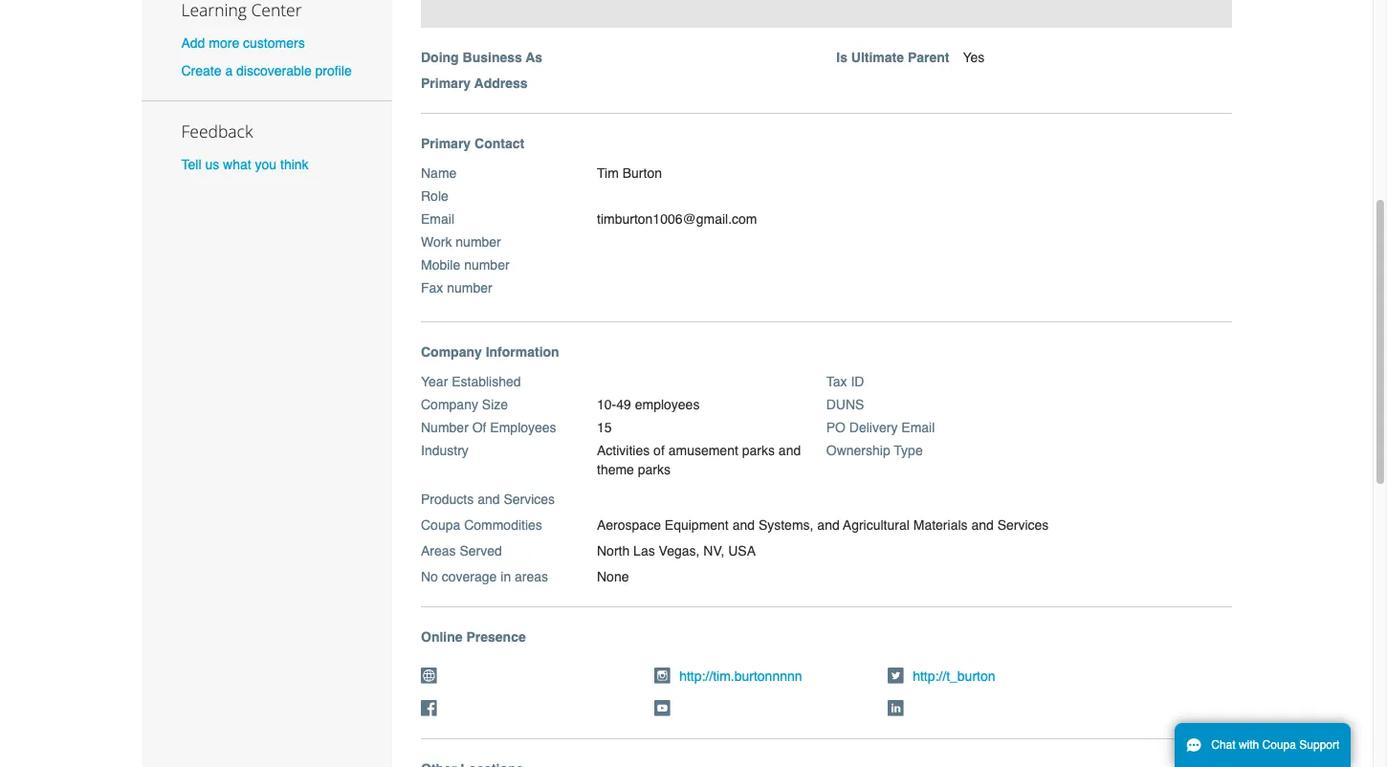 Task type: vqa. For each thing, say whether or not it's contained in the screenshot.


Task type: locate. For each thing, give the bounding box(es) containing it.
materials
[[913, 517, 968, 532]]

coupa up areas
[[421, 517, 460, 532]]

vegas,
[[659, 543, 700, 558]]

1 horizontal spatial services
[[998, 517, 1049, 532]]

north
[[597, 543, 630, 558]]

1 vertical spatial services
[[998, 517, 1049, 532]]

primary up name at top left
[[421, 135, 471, 151]]

tell us what you think
[[181, 157, 309, 172]]

chat
[[1211, 739, 1236, 752]]

1 vertical spatial email
[[901, 420, 935, 435]]

services
[[504, 491, 555, 507], [998, 517, 1049, 532]]

email
[[421, 211, 454, 226], [901, 420, 935, 435]]

http://t_burton link
[[913, 668, 995, 684]]

commodities
[[464, 517, 542, 532]]

services up commodities on the left of page
[[504, 491, 555, 507]]

0 horizontal spatial services
[[504, 491, 555, 507]]

industry
[[421, 443, 469, 458]]

company for company size
[[421, 397, 478, 412]]

areas served
[[421, 543, 502, 558]]

as
[[526, 49, 543, 65]]

employees
[[490, 420, 556, 435]]

email up work
[[421, 211, 454, 226]]

coupa inside button
[[1262, 739, 1296, 752]]

1 company from the top
[[421, 344, 482, 359]]

1 horizontal spatial coupa
[[1262, 739, 1296, 752]]

what
[[223, 157, 251, 172]]

duns
[[826, 397, 864, 412]]

coupa right with
[[1262, 739, 1296, 752]]

0 horizontal spatial parks
[[638, 462, 671, 477]]

0 horizontal spatial email
[[421, 211, 454, 226]]

doing
[[421, 49, 459, 65]]

2 primary from the top
[[421, 135, 471, 151]]

create a discoverable profile link
[[181, 63, 352, 79]]

doing business as
[[421, 49, 543, 65]]

and inside activities of amusement parks and theme parks
[[779, 443, 801, 458]]

online presence
[[421, 629, 526, 644]]

parks down of
[[638, 462, 671, 477]]

1 vertical spatial coupa
[[1262, 739, 1296, 752]]

1 horizontal spatial email
[[901, 420, 935, 435]]

north las vegas, nv, usa
[[597, 543, 756, 558]]

email up "type"
[[901, 420, 935, 435]]

no
[[421, 569, 438, 584]]

0 vertical spatial parks
[[742, 443, 775, 458]]

in
[[501, 569, 511, 584]]

and
[[779, 443, 801, 458], [478, 491, 500, 507], [732, 517, 755, 532], [817, 517, 840, 532], [971, 517, 994, 532]]

year established
[[421, 374, 521, 389]]

contact
[[475, 135, 524, 151]]

chat with coupa support
[[1211, 739, 1340, 752]]

tim burton
[[597, 165, 662, 180]]

parent
[[908, 49, 950, 65]]

areas
[[515, 569, 548, 584]]

primary for primary contact
[[421, 135, 471, 151]]

name
[[421, 165, 457, 180]]

banner
[[414, 0, 1252, 113]]

and right systems,
[[817, 517, 840, 532]]

coverage
[[442, 569, 497, 584]]

information
[[486, 344, 559, 359]]

think
[[280, 157, 309, 172]]

type
[[894, 443, 923, 458]]

1 vertical spatial company
[[421, 397, 478, 412]]

number right work
[[456, 234, 501, 249]]

0 vertical spatial primary
[[421, 75, 471, 91]]

primary
[[421, 75, 471, 91], [421, 135, 471, 151]]

banner containing doing business as
[[414, 0, 1252, 113]]

more
[[209, 35, 239, 51]]

email inside tax id duns po delivery email ownership type
[[901, 420, 935, 435]]

number down mobile
[[447, 280, 492, 295]]

aerospace
[[597, 517, 661, 532]]

company up number
[[421, 397, 478, 412]]

create
[[181, 63, 222, 79]]

0 vertical spatial email
[[421, 211, 454, 226]]

delivery
[[849, 420, 898, 435]]

and up coupa commodities
[[478, 491, 500, 507]]

products and services
[[421, 491, 555, 507]]

a
[[225, 63, 233, 79]]

served
[[460, 543, 502, 558]]

no coverage in areas
[[421, 569, 548, 584]]

and left 'ownership'
[[779, 443, 801, 458]]

2 company from the top
[[421, 397, 478, 412]]

1 vertical spatial primary
[[421, 135, 471, 151]]

coupa
[[421, 517, 460, 532], [1262, 739, 1296, 752]]

parks
[[742, 443, 775, 458], [638, 462, 671, 477]]

number right mobile
[[464, 257, 510, 272]]

0 vertical spatial coupa
[[421, 517, 460, 532]]

work number mobile number fax number
[[421, 234, 510, 295]]

of
[[654, 443, 665, 458]]

company
[[421, 344, 482, 359], [421, 397, 478, 412]]

0 horizontal spatial coupa
[[421, 517, 460, 532]]

2 vertical spatial number
[[447, 280, 492, 295]]

support
[[1299, 739, 1340, 752]]

http://t_burton
[[913, 668, 995, 684]]

parks right amusement on the bottom
[[742, 443, 775, 458]]

us
[[205, 157, 219, 172]]

usa
[[728, 543, 756, 558]]

chat with coupa support button
[[1175, 723, 1351, 767]]

primary down doing
[[421, 75, 471, 91]]

you
[[255, 157, 277, 172]]

number of employees
[[421, 420, 556, 435]]

size
[[482, 397, 508, 412]]

aerospace equipment and systems, and agricultural materials and services
[[597, 517, 1049, 532]]

services right materials
[[998, 517, 1049, 532]]

nv,
[[703, 543, 725, 558]]

theme
[[597, 462, 634, 477]]

0 vertical spatial company
[[421, 344, 482, 359]]

1 vertical spatial parks
[[638, 462, 671, 477]]

add more customers link
[[181, 35, 305, 51]]

tim
[[597, 165, 619, 180]]

number
[[421, 420, 469, 435]]

company up "year"
[[421, 344, 482, 359]]

1 primary from the top
[[421, 75, 471, 91]]



Task type: describe. For each thing, give the bounding box(es) containing it.
timburton1006@gmail.com
[[597, 211, 757, 226]]

tell us what you think button
[[181, 155, 309, 174]]

presence
[[466, 629, 526, 644]]

year
[[421, 374, 448, 389]]

tax
[[826, 374, 847, 389]]

0 vertical spatial number
[[456, 234, 501, 249]]

of
[[472, 420, 486, 435]]

coupa commodities
[[421, 517, 542, 532]]

areas
[[421, 543, 456, 558]]

systems,
[[759, 517, 814, 532]]

primary contact
[[421, 135, 524, 151]]

id
[[851, 374, 864, 389]]

ultimate
[[851, 49, 904, 65]]

company for company information
[[421, 344, 482, 359]]

add
[[181, 35, 205, 51]]

tell
[[181, 157, 201, 172]]

1 vertical spatial number
[[464, 257, 510, 272]]

feedback
[[181, 120, 253, 143]]

is
[[836, 49, 848, 65]]

amusement
[[668, 443, 738, 458]]

none
[[597, 569, 629, 584]]

and right materials
[[971, 517, 994, 532]]

yes
[[963, 49, 985, 65]]

tax id duns po delivery email ownership type
[[826, 374, 935, 458]]

business
[[463, 49, 522, 65]]

po
[[826, 420, 846, 435]]

activities
[[597, 443, 650, 458]]

10-49 employees
[[597, 397, 700, 412]]

mobile
[[421, 257, 460, 272]]

agricultural
[[843, 517, 910, 532]]

49
[[616, 397, 631, 412]]

10-
[[597, 397, 616, 412]]

is ultimate parent
[[836, 49, 950, 65]]

company size
[[421, 397, 508, 412]]

and up usa
[[732, 517, 755, 532]]

15
[[597, 420, 612, 435]]

0 vertical spatial services
[[504, 491, 555, 507]]

http://tim.burtonnnnn link
[[679, 668, 802, 684]]

discoverable
[[236, 63, 312, 79]]

activities of amusement parks and theme parks
[[597, 443, 801, 477]]

profile
[[315, 63, 352, 79]]

customers
[[243, 35, 305, 51]]

company information
[[421, 344, 559, 359]]

online
[[421, 629, 463, 644]]

with
[[1239, 739, 1259, 752]]

http://tim.burtonnnnn
[[679, 668, 802, 684]]

las
[[633, 543, 655, 558]]

add more customers
[[181, 35, 305, 51]]

role
[[421, 188, 448, 203]]

fax
[[421, 280, 443, 295]]

ownership
[[826, 443, 890, 458]]

work
[[421, 234, 452, 249]]

primary for primary address
[[421, 75, 471, 91]]

primary address
[[421, 75, 528, 91]]

1 horizontal spatial parks
[[742, 443, 775, 458]]

address
[[474, 75, 528, 91]]

create a discoverable profile
[[181, 63, 352, 79]]

products
[[421, 491, 474, 507]]

burton
[[623, 165, 662, 180]]



